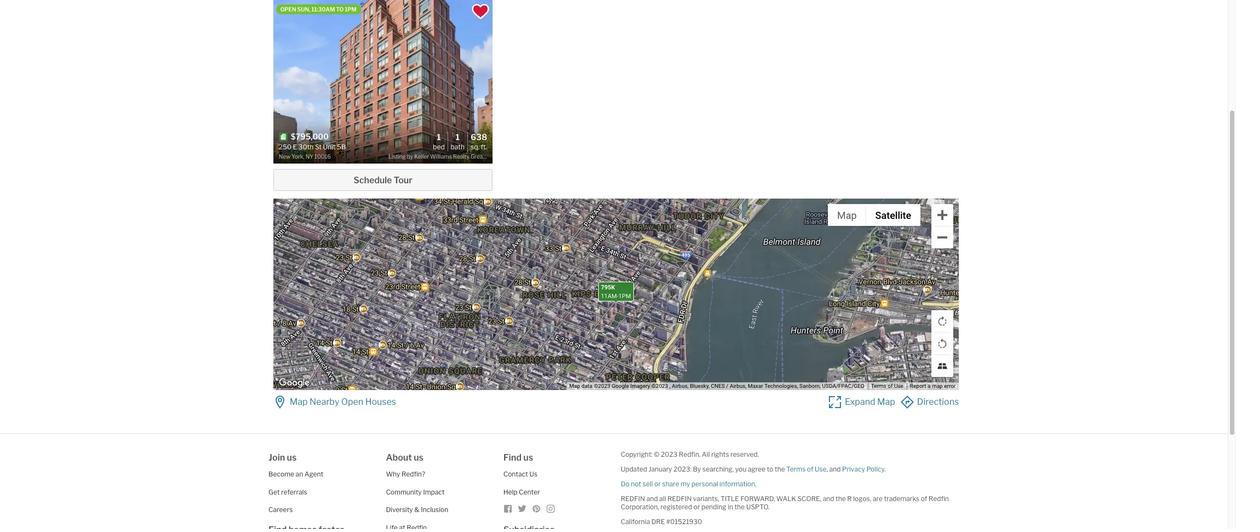 Task type: describe. For each thing, give the bounding box(es) containing it.
2 airbus, from the left
[[730, 384, 747, 390]]

us for about us
[[414, 453, 424, 464]]

638
[[471, 133, 487, 143]]

reserved.
[[730, 451, 759, 459]]

0 vertical spatial terms of use link
[[871, 384, 903, 390]]

google
[[612, 384, 629, 390]]

find
[[503, 453, 522, 464]]

contact us
[[503, 471, 538, 479]]

satellite
[[875, 210, 911, 221]]

1 ©2023 from the left
[[594, 384, 610, 390]]

imagery
[[630, 384, 650, 390]]

information
[[720, 481, 755, 489]]

1 vertical spatial of
[[807, 466, 813, 474]]

0 horizontal spatial 1pm
[[345, 6, 357, 12]]

updated january 2023: by searching, you agree to the terms of use , and privacy policy .
[[621, 466, 886, 474]]

report a map error
[[910, 384, 956, 390]]

impact
[[423, 489, 445, 497]]

cnes
[[711, 384, 725, 390]]

us
[[529, 471, 538, 479]]

all
[[702, 451, 710, 459]]

or inside the redfin and all redfin variants, title forward, walk score, and the r logos, are trademarks of redfin corporation, registered or pending in the uspto.
[[694, 504, 700, 512]]

2 ©2023 from the left
[[651, 384, 668, 390]]

bath
[[451, 143, 465, 151]]

1 horizontal spatial use
[[894, 384, 903, 390]]

sq.
[[471, 143, 479, 151]]

january
[[649, 466, 672, 474]]

map for map nearby open houses
[[290, 397, 308, 408]]

map nearby open houses
[[290, 397, 396, 408]]

redfin?
[[402, 471, 425, 479]]

google image
[[276, 376, 312, 391]]

you
[[735, 466, 747, 474]]

personal
[[692, 481, 718, 489]]

2 horizontal spatial the
[[836, 495, 846, 504]]

map button
[[828, 204, 866, 226]]

schedule
[[354, 175, 392, 186]]

community impact button
[[386, 489, 445, 497]]

do
[[621, 481, 629, 489]]

walk
[[776, 495, 796, 504]]

©
[[654, 451, 659, 459]]

to
[[336, 6, 344, 12]]

map data ©2023 google  imagery ©2023 , airbus, bluesky, cnes / airbus, maxar technologies, sanborn, usda/fpac/geo
[[569, 384, 864, 390]]

contact
[[503, 471, 528, 479]]

1 horizontal spatial the
[[775, 466, 785, 474]]

sell
[[643, 481, 653, 489]]

do not sell or share my personal information link
[[621, 481, 755, 489]]

0 vertical spatial or
[[654, 481, 661, 489]]

and left privacy
[[829, 466, 841, 474]]

california
[[621, 518, 650, 527]]

11am-
[[601, 293, 619, 301]]

are
[[873, 495, 883, 504]]

in
[[728, 504, 733, 512]]

redfin twitter image
[[518, 505, 526, 514]]

my
[[681, 481, 690, 489]]

map down 'terms of use'
[[877, 397, 895, 408]]

redfin
[[929, 495, 949, 504]]

an
[[296, 471, 303, 479]]

careers button
[[269, 506, 293, 515]]

agree
[[748, 466, 766, 474]]

us for join us
[[287, 453, 297, 464]]

favorite button checkbox
[[471, 2, 490, 21]]

0 horizontal spatial .
[[755, 481, 757, 489]]

0 horizontal spatial use
[[815, 466, 827, 474]]

community
[[386, 489, 422, 497]]

1 bath
[[451, 133, 465, 151]]

become an agent button
[[269, 471, 323, 479]]

638 sq. ft.
[[471, 133, 487, 151]]

to
[[767, 466, 773, 474]]

policy
[[867, 466, 884, 474]]

share
[[662, 481, 679, 489]]

open sun, 11:30am to 1pm
[[280, 6, 357, 12]]

bluesky,
[[690, 384, 710, 390]]

diversity & inclusion
[[386, 506, 448, 515]]

and right score,
[[823, 495, 834, 504]]

help
[[503, 489, 518, 497]]

diversity & inclusion button
[[386, 506, 448, 515]]

pending
[[701, 504, 726, 512]]

map for map
[[837, 210, 857, 221]]

referrals
[[281, 489, 307, 497]]

favorite button image
[[471, 2, 490, 21]]

become an agent
[[269, 471, 323, 479]]

2023
[[661, 451, 678, 459]]

copyright:
[[621, 451, 653, 459]]

uspto.
[[746, 504, 770, 512]]

expand
[[845, 397, 875, 408]]

photo of 250 e 30th st unit 5b, new york, ny 10016 image
[[273, 0, 493, 164]]

1 horizontal spatial ,
[[827, 466, 828, 474]]

795k
[[601, 285, 615, 292]]

us for find us
[[523, 453, 533, 464]]



Task type: locate. For each thing, give the bounding box(es) containing it.
terms up expand map
[[871, 384, 886, 390]]

terms of use link up expand map
[[871, 384, 903, 390]]

help center button
[[503, 489, 540, 497]]

trademarks
[[884, 495, 920, 504]]

a
[[928, 384, 931, 390]]

0 horizontal spatial redfin
[[621, 495, 645, 504]]

1 redfin from the left
[[621, 495, 645, 504]]

1 vertical spatial or
[[694, 504, 700, 512]]

nearby
[[310, 397, 339, 408]]

corporation,
[[621, 504, 659, 512]]

of up expand map
[[888, 384, 893, 390]]

the right in
[[735, 504, 745, 512]]

schedule tour button
[[273, 169, 493, 191]]

1 horizontal spatial us
[[414, 453, 424, 464]]

1 for 1 bath
[[456, 133, 460, 143]]

join
[[269, 453, 285, 464]]

forward,
[[740, 495, 775, 504]]

redfin.
[[679, 451, 701, 459]]

0 vertical spatial 1pm
[[345, 6, 357, 12]]

us
[[287, 453, 297, 464], [414, 453, 424, 464], [523, 453, 533, 464]]

terms of use
[[871, 384, 903, 390]]

or right sell on the bottom right of the page
[[654, 481, 661, 489]]

2 horizontal spatial us
[[523, 453, 533, 464]]

redfin down my
[[667, 495, 692, 504]]

map inside popup button
[[837, 210, 857, 221]]

.
[[884, 466, 886, 474], [755, 481, 757, 489]]

0 vertical spatial terms
[[871, 384, 886, 390]]

1 horizontal spatial 1pm
[[619, 293, 631, 301]]

0 horizontal spatial us
[[287, 453, 297, 464]]

map for map data ©2023 google  imagery ©2023 , airbus, bluesky, cnes / airbus, maxar technologies, sanborn, usda/fpac/geo
[[569, 384, 580, 390]]

technologies,
[[764, 384, 798, 390]]

, right "imagery"
[[669, 384, 671, 390]]

. down "agree"
[[755, 481, 757, 489]]

redfin facebook image
[[503, 505, 512, 514]]

why redfin?
[[386, 471, 425, 479]]

0 horizontal spatial of
[[807, 466, 813, 474]]

map
[[932, 384, 943, 390]]

0 vertical spatial .
[[884, 466, 886, 474]]

redfin instagram image
[[546, 505, 555, 514]]

0 vertical spatial of
[[888, 384, 893, 390]]

tour
[[394, 175, 412, 186]]

3 us from the left
[[523, 453, 533, 464]]

sanborn,
[[799, 384, 821, 390]]

by
[[693, 466, 701, 474]]

redfin and all redfin variants, title forward, walk score, and the r logos, are trademarks of redfin corporation, registered or pending in the uspto.
[[621, 495, 949, 512]]

get referrals
[[269, 489, 307, 497]]

map left data
[[569, 384, 580, 390]]

0 horizontal spatial terms
[[786, 466, 806, 474]]

us right find
[[523, 453, 533, 464]]

1 airbus, from the left
[[672, 384, 689, 390]]

get
[[269, 489, 280, 497]]

redfin pinterest image
[[532, 505, 541, 514]]

1 vertical spatial 1pm
[[619, 293, 631, 301]]

contact us button
[[503, 471, 538, 479]]

airbus, right /
[[730, 384, 747, 390]]

1 horizontal spatial 1
[[456, 133, 460, 143]]

privacy policy link
[[842, 466, 884, 474]]

redfin
[[621, 495, 645, 504], [667, 495, 692, 504]]

center
[[519, 489, 540, 497]]

1 horizontal spatial redfin
[[667, 495, 692, 504]]

registered
[[661, 504, 692, 512]]

airbus, left bluesky, at the right
[[672, 384, 689, 390]]

privacy
[[842, 466, 865, 474]]

1 inside 1 bath
[[456, 133, 460, 143]]

diversity
[[386, 506, 413, 515]]

0 horizontal spatial or
[[654, 481, 661, 489]]

us up redfin?
[[414, 453, 424, 464]]

#01521930
[[666, 518, 702, 527]]

searching,
[[702, 466, 734, 474]]

1 1 from the left
[[437, 133, 441, 143]]

heading
[[279, 131, 383, 161]]

the right to
[[775, 466, 785, 474]]

community impact
[[386, 489, 445, 497]]

redfin down not
[[621, 495, 645, 504]]

about us
[[386, 453, 424, 464]]

795k 11am-1pm
[[601, 285, 631, 301]]

map region
[[147, 167, 988, 449]]

agent
[[304, 471, 323, 479]]

use
[[894, 384, 903, 390], [815, 466, 827, 474]]

terms right to
[[786, 466, 806, 474]]

0 vertical spatial ,
[[669, 384, 671, 390]]

0 horizontal spatial the
[[735, 504, 745, 512]]

ft.
[[481, 143, 487, 151]]

1 vertical spatial use
[[815, 466, 827, 474]]

usda/fpac/geo
[[822, 384, 864, 390]]

open
[[341, 397, 363, 408]]

careers
[[269, 506, 293, 515]]

1 for 1 bed
[[437, 133, 441, 143]]

find us
[[503, 453, 533, 464]]

0 vertical spatial use
[[894, 384, 903, 390]]

become
[[269, 471, 294, 479]]

11:30am
[[311, 6, 335, 12]]

or left pending at the right bottom of the page
[[694, 504, 700, 512]]

us right the join
[[287, 453, 297, 464]]

the
[[775, 466, 785, 474], [836, 495, 846, 504], [735, 504, 745, 512]]

r
[[847, 495, 852, 504]]

2 redfin from the left
[[667, 495, 692, 504]]

all
[[659, 495, 666, 504]]

report a map error link
[[910, 384, 956, 390]]

updated
[[621, 466, 647, 474]]

help center
[[503, 489, 540, 497]]

1 vertical spatial terms of use link
[[786, 466, 827, 474]]

1 vertical spatial .
[[755, 481, 757, 489]]

map
[[837, 210, 857, 221], [569, 384, 580, 390], [290, 397, 308, 408], [877, 397, 895, 408]]

0 horizontal spatial airbus,
[[672, 384, 689, 390]]

2 vertical spatial of
[[921, 495, 927, 504]]

2023:
[[674, 466, 692, 474]]

0 horizontal spatial ,
[[669, 384, 671, 390]]

dre
[[651, 518, 665, 527]]

of left redfin
[[921, 495, 927, 504]]

1 horizontal spatial airbus,
[[730, 384, 747, 390]]

about
[[386, 453, 412, 464]]

1 horizontal spatial .
[[884, 466, 886, 474]]

menu bar
[[828, 204, 921, 226]]

,
[[669, 384, 671, 390], [827, 466, 828, 474]]

of up score,
[[807, 466, 813, 474]]

terms of use link
[[871, 384, 903, 390], [786, 466, 827, 474]]

1 horizontal spatial terms
[[871, 384, 886, 390]]

use left report
[[894, 384, 903, 390]]

map down google image
[[290, 397, 308, 408]]

terms of use link up score,
[[786, 466, 827, 474]]

2 horizontal spatial of
[[921, 495, 927, 504]]

0 horizontal spatial 1
[[437, 133, 441, 143]]

title
[[721, 495, 739, 504]]

2 us from the left
[[414, 453, 424, 464]]

directions
[[917, 397, 959, 408]]

use up score,
[[815, 466, 827, 474]]

schedule tour
[[354, 175, 412, 186]]

1 horizontal spatial ©2023
[[651, 384, 668, 390]]

1 up bed
[[437, 133, 441, 143]]

sun,
[[297, 6, 310, 12]]

error
[[944, 384, 956, 390]]

or
[[654, 481, 661, 489], [694, 504, 700, 512]]

1 us from the left
[[287, 453, 297, 464]]

of
[[888, 384, 893, 390], [807, 466, 813, 474], [921, 495, 927, 504]]

. right privacy
[[884, 466, 886, 474]]

not
[[631, 481, 641, 489]]

of inside the redfin and all redfin variants, title forward, walk score, and the r logos, are trademarks of redfin corporation, registered or pending in the uspto.
[[921, 495, 927, 504]]

1 vertical spatial ,
[[827, 466, 828, 474]]

bed
[[433, 143, 445, 151]]

1 horizontal spatial of
[[888, 384, 893, 390]]

1 inside 1 bed
[[437, 133, 441, 143]]

do not sell or share my personal information .
[[621, 481, 757, 489]]

airbus,
[[672, 384, 689, 390], [730, 384, 747, 390]]

and left all
[[647, 495, 658, 504]]

©2023 right "imagery"
[[651, 384, 668, 390]]

0 horizontal spatial ©2023
[[594, 384, 610, 390]]

the left r
[[836, 495, 846, 504]]

get referrals button
[[269, 489, 307, 497]]

1 horizontal spatial or
[[694, 504, 700, 512]]

0 horizontal spatial terms of use link
[[786, 466, 827, 474]]

1 up 'bath'
[[456, 133, 460, 143]]

1 horizontal spatial terms of use link
[[871, 384, 903, 390]]

menu bar containing map
[[828, 204, 921, 226]]

logos,
[[853, 495, 871, 504]]

&
[[414, 506, 420, 515]]

2 1 from the left
[[456, 133, 460, 143]]

copyright: © 2023 redfin. all rights reserved.
[[621, 451, 759, 459]]

1 vertical spatial terms
[[786, 466, 806, 474]]

©2023 right data
[[594, 384, 610, 390]]

map left the satellite
[[837, 210, 857, 221]]

1pm inside 795k 11am-1pm
[[619, 293, 631, 301]]

, left privacy
[[827, 466, 828, 474]]



Task type: vqa. For each thing, say whether or not it's contained in the screenshot.
referrals
yes



